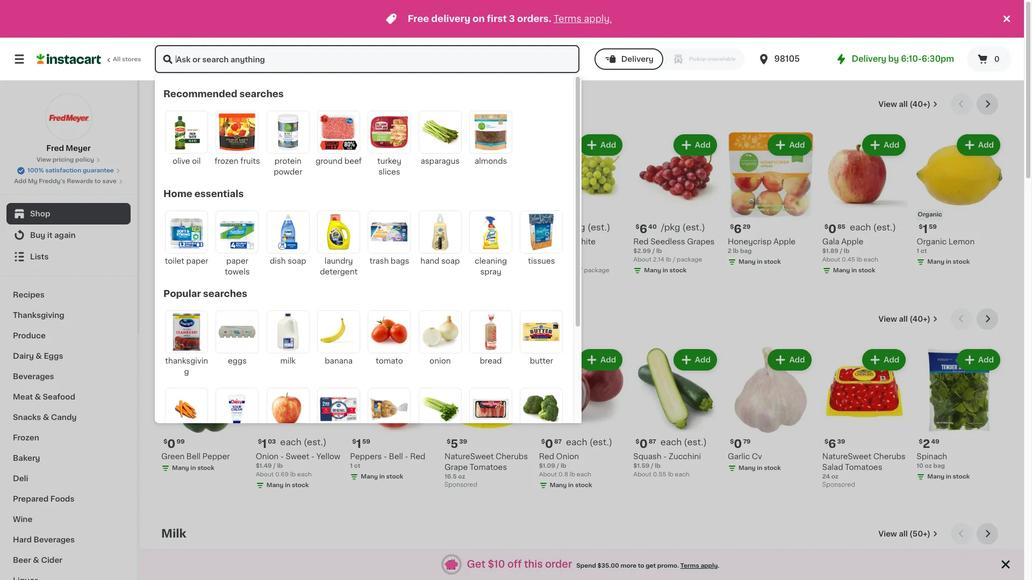 Task type: vqa. For each thing, say whether or not it's contained in the screenshot.
the 1 within the 1 'BUTTON'
no



Task type: describe. For each thing, give the bounding box(es) containing it.
all
[[113, 56, 121, 62]]

gala apple $1.89 / lb about 0.45 lb each
[[822, 238, 879, 263]]

$ 0 87 for squash - zucchini
[[636, 439, 656, 450]]

lb up 2.14
[[656, 248, 662, 254]]

about inside red seedless grapes $2.99 / lb about 2.14 lb / package
[[634, 257, 652, 263]]

lb up 0.55
[[655, 463, 661, 469]]

produce link
[[6, 326, 131, 346]]

bakery link
[[6, 448, 131, 469]]

dish
[[270, 258, 286, 265]]

many in stock down honeycrisp apple
[[455, 250, 498, 256]]

buy
[[30, 232, 45, 239]]

bell inside peppers - bell - red 1 ct
[[389, 453, 403, 461]]

fresh fruit
[[161, 98, 225, 110]]

$ inside $ 0 85
[[825, 224, 829, 230]]

searches for popular searches
[[203, 290, 247, 298]]

0 inside $0.85 each (estimated) element
[[829, 223, 837, 235]]

29 for 6
[[743, 224, 751, 230]]

6 for $ 6 29
[[734, 223, 742, 235]]

all inside popup button
[[899, 531, 908, 538]]

olive oil link
[[163, 106, 210, 169]]

beer & cider
[[13, 557, 62, 565]]

package inside grapes - white seedless $2.99 / lb about 2.29 lb / package
[[584, 268, 610, 273]]

(est.) for onion - sweet - yellow
[[304, 438, 327, 447]]

& for snacks
[[43, 414, 49, 422]]

/lb
[[472, 223, 483, 232]]

$ 6 29
[[730, 223, 751, 235]]

$ inside $ 1 09
[[352, 224, 356, 230]]

eggs link
[[214, 306, 261, 369]]

6:30pm
[[922, 55, 954, 63]]

protein
[[275, 158, 302, 165]]

grape
[[445, 464, 468, 471]]

$ 6 40
[[636, 223, 657, 235]]

ground
[[316, 158, 343, 165]]

each inside "gala apple $1.89 / lb about 0.45 lb each"
[[864, 257, 879, 263]]

view for fresh fruit
[[879, 101, 897, 108]]

lb right 0.69
[[290, 472, 296, 478]]

bakery
[[13, 455, 40, 462]]

organic up $ 0 29
[[162, 212, 187, 218]]

wine
[[13, 516, 32, 524]]

1 inside $ 2 avocado - large 1 ct many in stock
[[256, 248, 258, 254]]

spray
[[480, 268, 502, 276]]

each inside red onion $1.09 / lb about 0.8 lb each
[[577, 472, 591, 478]]

$ up the 'squash'
[[636, 439, 640, 445]]

2 for 49
[[923, 439, 930, 450]]

searches for recommended searches
[[240, 90, 284, 98]]

/ inside the organic bananas $0.79 / lb about 0.37 lb each
[[180, 248, 182, 254]]

delivery
[[431, 15, 471, 23]]

lb right 2.29 at the top right of the page
[[573, 268, 579, 273]]

paper inside paper towels
[[226, 258, 248, 265]]

fresh for fresh fruit
[[161, 98, 195, 110]]

59 for organic
[[929, 224, 937, 230]]

save
[[102, 178, 117, 184]]

dairy & eggs link
[[6, 346, 131, 367]]

turkey slices
[[377, 158, 402, 176]]

lb right "0.45"
[[857, 257, 862, 263]]

cleaning spray link
[[468, 206, 514, 280]]

hard
[[13, 537, 32, 544]]

wine link
[[6, 510, 131, 530]]

98105 button
[[757, 44, 822, 74]]

lb up 0.69
[[277, 463, 283, 469]]

organic up organic lemon 1 ct
[[918, 212, 942, 218]]

$ 0 29
[[163, 223, 184, 235]]

each up "gala apple $1.89 / lb about 0.45 lb each" on the top right of page
[[850, 223, 871, 232]]

organic inside organic lemon 1 ct
[[917, 238, 947, 246]]

each inside squash - zucchini $1.59 / lb about 0.55 lb each
[[675, 472, 690, 478]]

stock inside $ 2 avocado - large 1 ct many in stock
[[292, 259, 309, 265]]

5
[[451, 439, 458, 450]]

policy
[[75, 157, 94, 163]]

3
[[509, 15, 515, 23]]

$0.29 each (estimated) element
[[161, 222, 247, 236]]

each (est.) for bananas
[[189, 223, 235, 232]]

popular
[[163, 290, 201, 298]]

thanksgivin
[[165, 358, 208, 365]]

produce
[[13, 332, 46, 340]]

each up zucchini
[[661, 438, 682, 447]]

85 for 0
[[838, 224, 846, 230]]

about inside squash - zucchini $1.59 / lb about 0.55 lb each
[[634, 472, 652, 478]]

zucchini
[[669, 453, 701, 461]]

laundry
[[325, 258, 353, 265]]

onion inside 'onion - sweet - yellow $1.49 / lb about 0.69 lb each'
[[256, 453, 279, 461]]

(40+) for 1
[[910, 101, 931, 108]]

$ up organic lemon 1 ct
[[919, 224, 923, 230]]

2.29
[[559, 268, 572, 273]]

lemon
[[949, 238, 975, 246]]

essentials
[[194, 190, 244, 198]]

butter
[[530, 358, 553, 365]]

hand soap
[[421, 258, 460, 265]]

$ up peppers
[[352, 439, 356, 445]]

many in stock down honeycrisp apple 2 lb bag
[[739, 259, 781, 265]]

many inside $ 2 avocado - large 1 ct many in stock
[[266, 259, 284, 265]]

meyer
[[66, 145, 91, 152]]

beer
[[13, 557, 31, 565]]

thanksgiving link
[[6, 305, 131, 326]]

fred
[[46, 145, 64, 152]]

fred meyer link
[[45, 94, 92, 154]]

each (est.) up zucchini
[[661, 438, 707, 447]]

0 button
[[967, 46, 1011, 72]]

/ inside red onion $1.09 / lb about 0.8 lb each
[[557, 463, 559, 469]]

$10
[[488, 560, 505, 570]]

/ up 2.14
[[652, 248, 655, 254]]

$ inside the $ 1 03
[[258, 439, 262, 445]]

candy
[[51, 414, 77, 422]]

(40+) for 2
[[910, 316, 931, 323]]

deli
[[13, 475, 28, 483]]

(est.) for red seedless grapes
[[683, 223, 705, 232]]

tomato link
[[366, 306, 413, 369]]

shop
[[30, 210, 50, 218]]

/ up 2.29 at the top right of the page
[[558, 259, 561, 265]]

pepper
[[202, 453, 230, 461]]

seedless inside grapes - white seedless $2.99 / lb about 2.29 lb / package
[[539, 249, 574, 256]]

98105
[[774, 55, 800, 63]]

each (est.) for -
[[280, 438, 327, 447]]

each inside 'onion - sweet - yellow $1.49 / lb about 0.69 lb each'
[[297, 472, 312, 478]]

delivery by 6:10-6:30pm link
[[835, 53, 954, 66]]

ct inside avocado - small 1 ct
[[354, 248, 360, 254]]

seafood
[[43, 394, 75, 401]]

bread link
[[468, 306, 514, 369]]

$ 6 39
[[825, 439, 845, 450]]

rewards
[[67, 178, 93, 184]]

red for 6
[[634, 238, 649, 246]]

85 for 6
[[554, 224, 562, 230]]

many in stock down 0.8
[[550, 483, 592, 489]]

spinach 10 oz bag
[[917, 453, 947, 469]]

terms inside limited time offer region
[[554, 15, 582, 23]]

$35.00
[[598, 563, 619, 569]]

0 vertical spatial beverages
[[13, 373, 54, 381]]

$ 6 85
[[541, 223, 562, 235]]

each up sweet
[[280, 438, 302, 447]]

more
[[621, 563, 637, 569]]

soap for dish soap
[[288, 258, 306, 265]]

naturesweet for 6
[[822, 453, 872, 461]]

lb right 0.55
[[668, 472, 673, 478]]

each (est.) for onion
[[566, 438, 612, 447]]

many in stock down organic lemon 1 ct
[[928, 259, 970, 265]]

lb right the 0.37
[[195, 257, 201, 263]]

/ inside squash - zucchini $1.59 / lb about 0.55 lb each
[[651, 463, 654, 469]]

grapes inside red seedless grapes $2.99 / lb about 2.14 lb / package
[[687, 238, 715, 246]]

avocado inside avocado - small 1 ct
[[350, 238, 383, 246]]

2 inside honeycrisp apple 2 lb bag
[[728, 248, 732, 254]]

milk
[[280, 358, 296, 365]]

beverages inside 'link'
[[34, 537, 75, 544]]

$2.99 inside red seedless grapes $2.99 / lb about 2.14 lb / package
[[634, 248, 651, 254]]

40
[[648, 224, 657, 230]]

tomatoes for 6
[[845, 464, 883, 471]]

$ inside $ 0 29
[[163, 224, 167, 230]]

$ 1 09
[[352, 223, 371, 235]]

seedless inside red seedless grapes $2.99 / lb about 2.14 lb / package
[[651, 238, 685, 246]]

grapes - white seedless $2.99 / lb about 2.29 lb / package
[[539, 238, 610, 273]]

asparagus
[[421, 158, 460, 165]]

87 for red onion
[[554, 439, 562, 445]]

$6.40 per package (estimated) element
[[634, 222, 719, 236]]

Search field
[[155, 45, 579, 73]]

squash - zucchini $1.59 / lb about 0.55 lb each
[[634, 453, 701, 478]]

red inside peppers - bell - red 1 ct
[[410, 453, 426, 461]]

red seedless grapes $2.99 / lb about 2.14 lb / package
[[634, 238, 715, 263]]

ct inside peppers - bell - red 1 ct
[[354, 463, 360, 469]]

meat & seafood link
[[6, 387, 131, 408]]

thanksgiving
[[13, 312, 64, 319]]

1 paper from the left
[[186, 258, 208, 265]]

$ inside "$ 0 79"
[[730, 439, 734, 445]]

$ inside $ 6 85
[[541, 224, 545, 230]]

dish soap link
[[265, 206, 311, 269]]

$ inside $ 2 avocado - large 1 ct many in stock
[[258, 224, 262, 230]]

$1.03 each (estimated) element
[[256, 437, 342, 451]]

all stores link
[[37, 44, 142, 74]]

by
[[889, 55, 899, 63]]

avocado inside $ 2 avocado - large 1 ct many in stock
[[256, 238, 289, 246]]

$1.49
[[256, 463, 272, 469]]

many inside product group
[[455, 250, 472, 256]]

onion link
[[417, 306, 463, 369]]

salad
[[822, 464, 843, 471]]

lb up 2.29 at the top right of the page
[[562, 259, 568, 265]]

lb up 0.8
[[561, 463, 566, 469]]

39 for 5
[[459, 439, 467, 445]]

stock inside product group
[[481, 250, 498, 256]]

& for dairy
[[36, 353, 42, 360]]

each up bananas
[[189, 223, 210, 232]]

$ 1 59 for peppers - bell - red
[[352, 439, 370, 450]]

add button inside product group
[[486, 135, 527, 155]]

ct inside $ 2 avocado - large 1 ct many in stock
[[260, 248, 266, 254]]

$1.89
[[822, 248, 839, 254]]

$ inside $ 6 29
[[730, 224, 734, 230]]

/ inside "gala apple $1.89 / lb about 0.45 lb each"
[[840, 248, 843, 254]]

oz for 6
[[832, 474, 839, 480]]

lb inside honeycrisp apple 2 lb bag
[[733, 248, 739, 254]]

onion - sweet - yellow $1.49 / lb about 0.69 lb each
[[256, 453, 340, 478]]

white
[[574, 238, 596, 246]]

$ inside $ 6 39
[[825, 439, 829, 445]]

0 inside 0 button
[[994, 55, 1000, 63]]

honeycrisp for honeycrisp apple 2 lb bag
[[728, 238, 772, 246]]

recommended searches group
[[163, 88, 565, 180]]

/pkg (est.) for grapes - white seedless
[[566, 223, 610, 232]]

$ 1 59 for organic lemon
[[919, 223, 937, 235]]

powder
[[274, 168, 302, 176]]

lb up the 0.37
[[183, 248, 189, 254]]

many in stock down "0.45"
[[833, 268, 876, 273]]

$0.85 each (estimated) element
[[822, 222, 908, 236]]

(est.) for red onion
[[590, 438, 612, 447]]

each (est.) for apple
[[850, 223, 896, 232]]

stores
[[122, 56, 141, 62]]

frozen
[[215, 158, 238, 165]]

laundry detergent
[[320, 258, 358, 276]]

apply
[[701, 563, 718, 569]]

add my freddy's rewards to save link
[[14, 177, 123, 186]]

organic inside the organic bananas $0.79 / lb about 0.37 lb each
[[161, 238, 191, 246]]

many in stock down green bell pepper
[[172, 465, 214, 471]]

each inside the organic bananas $0.79 / lb about 0.37 lb each
[[202, 257, 217, 263]]



Task type: locate. For each thing, give the bounding box(es) containing it.
2 /pkg (est.) from the left
[[661, 223, 705, 232]]

39 inside $ 6 39
[[837, 439, 845, 445]]

many in stock down 2.14
[[644, 268, 687, 273]]

1 bell from the left
[[186, 453, 201, 461]]

0 horizontal spatial oz
[[458, 474, 465, 480]]

item carousel region
[[161, 94, 1003, 300], [161, 309, 1003, 515], [161, 524, 1003, 581]]

0 vertical spatial searches
[[240, 90, 284, 98]]

view pricing policy link
[[37, 156, 101, 165]]

0 horizontal spatial naturesweet
[[445, 453, 494, 461]]

29 up honeycrisp apple 2 lb bag
[[743, 224, 751, 230]]

searches up frozen fruits link
[[240, 90, 284, 98]]

& left candy
[[43, 414, 49, 422]]

home essentials
[[163, 190, 244, 198]]

49 inside $ 2 49
[[931, 439, 940, 445]]

1 view all (40+) button from the top
[[874, 94, 942, 115]]

laundry detergent link
[[316, 206, 362, 280]]

buy it again link
[[6, 225, 131, 246]]

2 $ 0 87 from the left
[[636, 439, 656, 450]]

/ down the 'squash'
[[651, 463, 654, 469]]

naturesweet inside naturesweet cherubs salad tomatoes 24 oz
[[822, 453, 872, 461]]

view all (50+)
[[879, 531, 931, 538]]

grapes down $6.40 per package (estimated) element at the right top of the page
[[687, 238, 715, 246]]

each up red onion $1.09 / lb about 0.8 lb each
[[566, 438, 587, 447]]

1 sponsored badge image from the left
[[445, 482, 477, 489]]

$0.87 each (estimated) element up red onion $1.09 / lb about 0.8 lb each
[[539, 437, 625, 451]]

3 apple from the left
[[841, 238, 864, 246]]

29 for 0
[[177, 224, 184, 230]]

- inside avocado - small 1 ct
[[385, 238, 389, 246]]

lists link
[[6, 246, 131, 268]]

1 vertical spatial item carousel region
[[161, 309, 1003, 515]]

1 horizontal spatial cherubs
[[874, 453, 906, 461]]

view all (40+) button
[[874, 94, 942, 115], [874, 309, 942, 330]]

$ left dish soap link
[[258, 224, 262, 230]]

1 horizontal spatial 87
[[649, 439, 656, 445]]

lb right 0.8
[[570, 472, 575, 478]]

(est.) up zucchini
[[684, 438, 707, 447]]

0 horizontal spatial bag
[[740, 248, 752, 254]]

1 vertical spatial all
[[899, 316, 908, 323]]

snacks & candy link
[[6, 408, 131, 428]]

item carousel region containing milk
[[161, 524, 1003, 581]]

1 tomatoes from the left
[[470, 464, 507, 471]]

1 horizontal spatial $2.99
[[634, 248, 651, 254]]

1 all from the top
[[899, 101, 908, 108]]

freddy's
[[39, 178, 65, 184]]

apple down $0.85 each (estimated) element
[[841, 238, 864, 246]]

grapes inside grapes - white seedless $2.99 / lb about 2.29 lb / package
[[539, 238, 567, 246]]

0
[[994, 55, 1000, 63], [167, 223, 175, 235], [829, 223, 837, 235], [167, 439, 175, 450], [734, 439, 742, 450], [545, 439, 553, 450], [640, 439, 648, 450]]

1 39 from the left
[[459, 439, 467, 445]]

(est.) up red onion $1.09 / lb about 0.8 lb each
[[590, 438, 612, 447]]

0 vertical spatial fresh
[[161, 98, 195, 110]]

$6.85 per package (estimated) element
[[539, 222, 625, 236]]

0 horizontal spatial /pkg (est.)
[[566, 223, 610, 232]]

0 vertical spatial 59
[[929, 224, 937, 230]]

1 horizontal spatial delivery
[[852, 55, 887, 63]]

2 85 from the left
[[838, 224, 846, 230]]

view all (50+) button
[[874, 524, 942, 545]]

1 85 from the left
[[554, 224, 562, 230]]

many in stock down 'cv'
[[739, 465, 781, 471]]

1 horizontal spatial red
[[539, 453, 554, 461]]

stock
[[481, 250, 498, 256], [764, 259, 781, 265], [292, 259, 309, 265], [386, 259, 403, 265], [953, 259, 970, 265], [670, 268, 687, 273], [859, 268, 876, 273], [197, 465, 214, 471], [764, 465, 781, 471], [386, 474, 403, 480], [953, 474, 970, 480], [292, 483, 309, 489], [575, 483, 592, 489]]

meat
[[13, 394, 33, 401]]

yellow
[[317, 453, 340, 461]]

- inside grapes - white seedless $2.99 / lb about 2.29 lb / package
[[568, 238, 572, 246]]

each down sweet
[[297, 472, 312, 478]]

small
[[390, 238, 411, 246]]

free delivery on first 3 orders. terms apply.
[[408, 15, 612, 23]]

1 horizontal spatial $0.87 each (estimated) element
[[634, 437, 719, 451]]

(est.) for grapes - white seedless
[[588, 223, 610, 232]]

0 horizontal spatial package
[[584, 268, 610, 273]]

0 horizontal spatial terms
[[554, 15, 582, 23]]

2 view all (40+) button from the top
[[874, 309, 942, 330]]

each (est.) inside $0.85 each (estimated) element
[[850, 223, 896, 232]]

service type group
[[594, 48, 744, 70]]

1 vertical spatial package
[[584, 268, 610, 273]]

0 vertical spatial terms
[[554, 15, 582, 23]]

0 vertical spatial item carousel region
[[161, 94, 1003, 300]]

- inside $ 2 avocado - large 1 ct many in stock
[[291, 238, 294, 246]]

avocado - small 1 ct
[[350, 238, 411, 254]]

dish soap
[[270, 258, 306, 265]]

searches down towels
[[203, 290, 247, 298]]

$ inside $ 6 40
[[636, 224, 640, 230]]

promo.
[[657, 563, 679, 569]]

29 up "$0.79"
[[177, 224, 184, 230]]

$ 0 87 for red onion
[[541, 439, 562, 450]]

2 horizontal spatial red
[[634, 238, 649, 246]]

(est.) up yellow
[[304, 438, 327, 447]]

0 horizontal spatial $ 0 87
[[541, 439, 562, 450]]

1 vertical spatial seedless
[[539, 249, 574, 256]]

1 cherubs from the left
[[496, 453, 528, 461]]

cleaning spray
[[475, 258, 507, 276]]

1 honeycrisp from the left
[[445, 238, 488, 246]]

many in stock down spinach 10 oz bag
[[928, 474, 970, 480]]

$0.87 each (estimated) element for squash - zucchini
[[634, 437, 719, 451]]

0 inside $0.29 each (estimated) element
[[167, 223, 175, 235]]

/pkg inside $6.40 per package (estimated) element
[[661, 223, 680, 232]]

close image
[[999, 559, 1012, 572]]

almonds
[[475, 158, 507, 165]]

trash bags
[[370, 258, 409, 265]]

fred meyer logo image
[[45, 94, 92, 141]]

6 left 40
[[640, 223, 647, 235]]

honeycrisp for honeycrisp apple
[[445, 238, 488, 246]]

(est.) up red seedless grapes $2.99 / lb about 2.14 lb / package
[[683, 223, 705, 232]]

2 apple from the left
[[774, 238, 796, 246]]

29
[[177, 224, 184, 230], [743, 224, 751, 230]]

49 inside $2.49 per pound element
[[459, 224, 467, 230]]

sweet
[[286, 453, 309, 461]]

$ up gala
[[825, 224, 829, 230]]

my
[[28, 178, 37, 184]]

0 vertical spatial package
[[677, 257, 702, 263]]

red
[[634, 238, 649, 246], [410, 453, 426, 461], [539, 453, 554, 461]]

$ 0 87 up the 'squash'
[[636, 439, 656, 450]]

to inside get $10 off this order spend $35.00 more to get promo. terms apply .
[[638, 563, 644, 569]]

lb up "0.45"
[[844, 248, 850, 254]]

1 naturesweet from the left
[[445, 453, 494, 461]]

$ left the 99 on the bottom of page
[[163, 439, 167, 445]]

$0.87 each (estimated) element
[[539, 437, 625, 451], [634, 437, 719, 451]]

1 vertical spatial $ 1 59
[[352, 439, 370, 450]]

spend
[[576, 563, 596, 569]]

(est.) for organic bananas
[[212, 223, 235, 232]]

about left 2.14
[[634, 257, 652, 263]]

prepared foods link
[[6, 489, 131, 510]]

1 horizontal spatial soap
[[441, 258, 460, 265]]

bag down spinach
[[934, 463, 945, 469]]

1 horizontal spatial bell
[[389, 453, 403, 461]]

search list box for recommended searches
[[163, 106, 565, 180]]

apple for honeycrisp apple 2 lb bag
[[774, 238, 796, 246]]

3 all from the top
[[899, 531, 908, 538]]

sponsored badge image for 6
[[822, 482, 855, 489]]

bag inside spinach 10 oz bag
[[934, 463, 945, 469]]

3 item carousel region from the top
[[161, 524, 1003, 581]]

1 avocado from the left
[[256, 238, 289, 246]]

6 for $ 6 40
[[640, 223, 647, 235]]

onion up $1.49
[[256, 453, 279, 461]]

tomatoes inside naturesweet cherubs grape tomatoes 16.5 oz
[[470, 464, 507, 471]]

0 horizontal spatial $2.99
[[539, 259, 557, 265]]

naturesweet
[[445, 453, 494, 461], [822, 453, 872, 461]]

about down $1.09
[[539, 472, 557, 478]]

turkey slices link
[[366, 106, 413, 180]]

& right meat
[[35, 394, 41, 401]]

many in stock down peppers - bell - red 1 ct at the left bottom of the page
[[361, 474, 403, 480]]

about down tissues
[[539, 268, 557, 273]]

search list box containing toilet paper
[[163, 206, 565, 280]]

0 horizontal spatial sponsored badge image
[[445, 482, 477, 489]]

(est.) inside $0.29 each (estimated) element
[[212, 223, 235, 232]]

recipes
[[13, 291, 44, 299]]

1 horizontal spatial 85
[[838, 224, 846, 230]]

naturesweet up the grape
[[445, 453, 494, 461]]

1 inside peppers - bell - red 1 ct
[[350, 463, 353, 469]]

1 horizontal spatial 29
[[743, 224, 751, 230]]

2 horizontal spatial 2
[[923, 439, 930, 450]]

1 /pkg from the left
[[566, 223, 585, 232]]

1 horizontal spatial /pkg (est.)
[[661, 223, 705, 232]]

1 horizontal spatial 2
[[728, 248, 732, 254]]

1 horizontal spatial $ 0 87
[[636, 439, 656, 450]]

about down $1.89
[[822, 257, 840, 263]]

2 vertical spatial 2
[[923, 439, 930, 450]]

2 soap from the left
[[441, 258, 460, 265]]

1 vertical spatial terms
[[681, 563, 699, 569]]

delivery for delivery by 6:10-6:30pm
[[852, 55, 887, 63]]

lists
[[30, 253, 49, 261]]

ct inside organic lemon 1 ct
[[921, 248, 927, 254]]

beverages
[[13, 373, 54, 381], [34, 537, 75, 544]]

fresh left fruit
[[161, 98, 195, 110]]

0 horizontal spatial grapes
[[539, 238, 567, 246]]

about inside 'onion - sweet - yellow $1.49 / lb about 0.69 lb each'
[[256, 472, 274, 478]]

1 fresh from the top
[[161, 98, 195, 110]]

soap for hand soap
[[441, 258, 460, 265]]

1 horizontal spatial onion
[[556, 453, 579, 461]]

0 vertical spatial $2.99
[[634, 248, 651, 254]]

4 search list box from the top
[[163, 306, 565, 457]]

(est.) for gala apple
[[873, 223, 896, 232]]

0 horizontal spatial delivery
[[621, 55, 654, 63]]

0 horizontal spatial 39
[[459, 439, 467, 445]]

87 for squash - zucchini
[[649, 439, 656, 445]]

2 avocado from the left
[[350, 238, 383, 246]]

naturesweet inside naturesweet cherubs grape tomatoes 16.5 oz
[[445, 453, 494, 461]]

1 horizontal spatial grapes
[[687, 238, 715, 246]]

eggs
[[44, 353, 63, 360]]

0 vertical spatial seedless
[[651, 238, 685, 246]]

1 inside organic lemon 1 ct
[[917, 248, 919, 254]]

$ left /lb
[[447, 224, 451, 230]]

oz for 5
[[458, 474, 465, 480]]

$ 0 87
[[541, 439, 562, 450], [636, 439, 656, 450]]

1 onion from the left
[[256, 453, 279, 461]]

recommended searches
[[163, 90, 284, 98]]

2 onion from the left
[[556, 453, 579, 461]]

view for milk
[[879, 531, 897, 538]]

2 tomatoes from the left
[[845, 464, 883, 471]]

this
[[524, 560, 543, 570]]

59 for peppers
[[362, 439, 370, 445]]

2 horizontal spatial apple
[[841, 238, 864, 246]]

1 inside $1.03 each (estimated) element
[[262, 439, 267, 450]]

(est.) inside $1.03 each (estimated) element
[[304, 438, 327, 447]]

in
[[474, 250, 479, 256], [757, 259, 763, 265], [285, 259, 290, 265], [379, 259, 385, 265], [946, 259, 952, 265], [663, 268, 668, 273], [852, 268, 857, 273], [191, 465, 196, 471], [757, 465, 763, 471], [379, 474, 385, 480], [946, 474, 952, 480], [285, 483, 290, 489], [568, 483, 574, 489]]

$ up $1.09
[[541, 439, 545, 445]]

None search field
[[154, 44, 580, 74]]

each down zucchini
[[675, 472, 690, 478]]

each right 0.8
[[577, 472, 591, 478]]

(est.) up "gala apple $1.89 / lb about 0.45 lb each" on the top right of page
[[873, 223, 896, 232]]

sponsored badge image down 24
[[822, 482, 855, 489]]

6 for $ 6 39
[[829, 439, 836, 450]]

1 search list box from the top
[[163, 88, 565, 546]]

$ up "$0.79"
[[163, 224, 167, 230]]

(est.) inside $0.85 each (estimated) element
[[873, 223, 896, 232]]

product group
[[161, 132, 247, 277], [256, 132, 342, 269], [350, 132, 436, 269], [445, 132, 530, 260], [539, 132, 625, 275], [634, 132, 719, 277], [728, 132, 814, 269], [822, 132, 908, 277], [917, 132, 1003, 269], [161, 347, 247, 475], [256, 347, 342, 492], [350, 347, 436, 484], [445, 347, 530, 491], [539, 347, 625, 492], [634, 347, 719, 479], [728, 347, 814, 475], [822, 347, 908, 491], [917, 347, 1003, 484], [445, 562, 530, 581], [539, 562, 625, 581], [634, 562, 719, 581], [917, 562, 1003, 581]]

view all (40+) button for 1
[[874, 94, 942, 115]]

view all (40+) for 1
[[879, 101, 931, 108]]

naturesweet for 5
[[445, 453, 494, 461]]

oz inside spinach 10 oz bag
[[925, 463, 932, 469]]

apple for honeycrisp apple
[[490, 238, 512, 246]]

about inside grapes - white seedless $2.99 / lb about 2.29 lb / package
[[539, 268, 557, 273]]

$ 1 59 up peppers
[[352, 439, 370, 450]]

butter link
[[518, 306, 565, 369]]

1 (40+) from the top
[[910, 101, 931, 108]]

main content containing fresh fruit
[[140, 81, 1024, 581]]

/pkg (est.) inside $6.40 per package (estimated) element
[[661, 223, 705, 232]]

2 naturesweet from the left
[[822, 453, 872, 461]]

$0.87 each (estimated) element for red onion
[[539, 437, 625, 451]]

1 87 from the left
[[554, 439, 562, 445]]

2 vertical spatial all
[[899, 531, 908, 538]]

search list box containing recommended searches
[[163, 88, 565, 546]]

sponsored badge image
[[445, 482, 477, 489], [822, 482, 855, 489]]

0 vertical spatial 49
[[459, 224, 467, 230]]

beverages up cider
[[34, 537, 75, 544]]

/pkg (est.) up 'white'
[[566, 223, 610, 232]]

$ up the grape
[[447, 439, 451, 445]]

tomatoes for 5
[[470, 464, 507, 471]]

$ inside $ 2 49
[[919, 439, 923, 445]]

2 all from the top
[[899, 316, 908, 323]]

eggs
[[228, 358, 247, 365]]

oz right 24
[[832, 474, 839, 480]]

0 vertical spatial bag
[[740, 248, 752, 254]]

tomatoes inside naturesweet cherubs salad tomatoes 24 oz
[[845, 464, 883, 471]]

all for 1
[[899, 101, 908, 108]]

1 horizontal spatial oz
[[832, 474, 839, 480]]

/ right $1.49
[[273, 463, 276, 469]]

bag inside honeycrisp apple 2 lb bag
[[740, 248, 752, 254]]

1 horizontal spatial paper
[[226, 258, 248, 265]]

1 vertical spatial $2.99
[[539, 259, 557, 265]]

/pkg inside $6.85 per package (estimated) element
[[566, 223, 585, 232]]

$ 0 85
[[825, 223, 846, 235]]

$2.99 down $ 6 40
[[634, 248, 651, 254]]

2 search list box from the top
[[163, 106, 565, 180]]

29 inside $ 6 29
[[743, 224, 751, 230]]

(est.) inside $6.40 per package (estimated) element
[[683, 223, 705, 232]]

hand
[[421, 258, 439, 265]]

1 horizontal spatial /pkg
[[661, 223, 680, 232]]

79
[[743, 439, 751, 445]]

1 soap from the left
[[288, 258, 306, 265]]

0 vertical spatial to
[[95, 178, 101, 184]]

1 horizontal spatial package
[[677, 257, 702, 263]]

soap right hand
[[441, 258, 460, 265]]

bag
[[740, 248, 752, 254], [934, 463, 945, 469]]

1 vertical spatial view all (40+)
[[879, 316, 931, 323]]

view for fresh vegetables
[[879, 316, 897, 323]]

/ inside 'onion - sweet - yellow $1.49 / lb about 0.69 lb each'
[[273, 463, 276, 469]]

0.45
[[842, 257, 855, 263]]

/pkg (est.) for red seedless grapes
[[661, 223, 705, 232]]

$ left 09
[[352, 224, 356, 230]]

& for beer
[[33, 557, 39, 565]]

get $10 off this order status
[[463, 559, 724, 571]]

100% satisfaction guarantee button
[[17, 165, 120, 175]]

cherubs inside naturesweet cherubs grape tomatoes 16.5 oz
[[496, 453, 528, 461]]

2 item carousel region from the top
[[161, 309, 1003, 515]]

2 /pkg from the left
[[661, 223, 680, 232]]

item carousel region containing fresh fruit
[[161, 94, 1003, 300]]

each down bananas
[[202, 257, 217, 263]]

lb right 2.14
[[666, 257, 671, 263]]

red inside red seedless grapes $2.99 / lb about 2.14 lb / package
[[634, 238, 649, 246]]

0 horizontal spatial cherubs
[[496, 453, 528, 461]]

peppers
[[350, 453, 382, 461]]

49 left /lb
[[459, 224, 467, 230]]

red for 0
[[539, 453, 554, 461]]

$ inside the $ 5 39
[[447, 439, 451, 445]]

0 horizontal spatial 29
[[177, 224, 184, 230]]

towels
[[225, 268, 250, 276]]

2 view all (40+) from the top
[[879, 316, 931, 323]]

1 horizontal spatial sponsored badge image
[[822, 482, 855, 489]]

6 for $ 6 85
[[545, 223, 553, 235]]

slices
[[379, 168, 400, 176]]

2 horizontal spatial oz
[[925, 463, 932, 469]]

/ right 2.14
[[673, 257, 675, 263]]

lb down $ 6 29
[[733, 248, 739, 254]]

2 down $ 6 29
[[728, 248, 732, 254]]

each (est.) up red onion $1.09 / lb about 0.8 lb each
[[566, 438, 612, 447]]

limited time offer region
[[0, 0, 1001, 38]]

0 horizontal spatial avocado
[[256, 238, 289, 246]]

apple for gala apple $1.89 / lb about 0.45 lb each
[[841, 238, 864, 246]]

instacart logo image
[[37, 53, 101, 66]]

red inside red onion $1.09 / lb about 0.8 lb each
[[539, 453, 554, 461]]

search list box
[[163, 88, 565, 546], [163, 106, 565, 180], [163, 206, 565, 280], [163, 306, 565, 457]]

59 up organic lemon 1 ct
[[929, 224, 937, 230]]

0 horizontal spatial honeycrisp
[[445, 238, 488, 246]]

1 horizontal spatial 59
[[929, 224, 937, 230]]

tissues
[[528, 258, 555, 265]]

0 horizontal spatial 87
[[554, 439, 562, 445]]

/pkg (est.) inside $6.85 per package (estimated) element
[[566, 223, 610, 232]]

beverages link
[[6, 367, 131, 387]]

1 horizontal spatial to
[[638, 563, 644, 569]]

3 search list box from the top
[[163, 206, 565, 280]]

1 horizontal spatial 39
[[837, 439, 845, 445]]

honeycrisp down /lb
[[445, 238, 488, 246]]

2 bell from the left
[[389, 453, 403, 461]]

1 vertical spatial view all (40+) button
[[874, 309, 942, 330]]

$2.49 per pound element
[[445, 222, 530, 236]]

(est.) inside $6.85 per package (estimated) element
[[588, 223, 610, 232]]

fred meyer
[[46, 145, 91, 152]]

2 for avocado
[[262, 223, 269, 235]]

6 up honeycrisp apple 2 lb bag
[[734, 223, 742, 235]]

1 grapes from the left
[[539, 238, 567, 246]]

view all (40+) for 2
[[879, 316, 931, 323]]

paper
[[186, 258, 208, 265], [226, 258, 248, 265]]

0 horizontal spatial red
[[410, 453, 426, 461]]

each (est.) up "gala apple $1.89 / lb about 0.45 lb each" on the top right of page
[[850, 223, 896, 232]]

each
[[189, 223, 210, 232], [850, 223, 871, 232], [202, 257, 217, 263], [864, 257, 879, 263], [280, 438, 302, 447], [566, 438, 587, 447], [661, 438, 682, 447], [297, 472, 312, 478], [577, 472, 591, 478], [675, 472, 690, 478]]

/ right $1.89
[[840, 248, 843, 254]]

bell right peppers
[[389, 453, 403, 461]]

bananas
[[193, 238, 226, 246]]

0 horizontal spatial paper
[[186, 258, 208, 265]]

$ up spinach
[[919, 439, 923, 445]]

each (est.) inside $1.03 each (estimated) element
[[280, 438, 327, 447]]

59 up peppers
[[362, 439, 370, 445]]

85 up grapes - white seedless $2.99 / lb about 2.29 lb / package
[[554, 224, 562, 230]]

1 vertical spatial 49
[[931, 439, 940, 445]]

0 vertical spatial (40+)
[[910, 101, 931, 108]]

about inside the organic bananas $0.79 / lb about 0.37 lb each
[[161, 257, 179, 263]]

honeycrisp
[[445, 238, 488, 246], [728, 238, 772, 246]]

terms apply button
[[681, 562, 718, 571]]

/ up 0.8
[[557, 463, 559, 469]]

many in stock down 0.69
[[266, 483, 309, 489]]

0 horizontal spatial soap
[[288, 258, 306, 265]]

gala
[[822, 238, 840, 246]]

ground beef link
[[316, 106, 362, 169]]

search list box for popular searches
[[163, 306, 565, 457]]

1 horizontal spatial $ 1 59
[[919, 223, 937, 235]]

39 inside the $ 5 39
[[459, 439, 467, 445]]

1 vertical spatial (40+)
[[910, 316, 931, 323]]

1 vertical spatial to
[[638, 563, 644, 569]]

1 $ 0 87 from the left
[[541, 439, 562, 450]]

1 horizontal spatial tomatoes
[[845, 464, 883, 471]]

2 87 from the left
[[649, 439, 656, 445]]

2 cherubs from the left
[[874, 453, 906, 461]]

view all (40+) button for 2
[[874, 309, 942, 330]]

cherubs for 6
[[874, 453, 906, 461]]

0 horizontal spatial bell
[[186, 453, 201, 461]]

2 fresh from the top
[[161, 313, 195, 325]]

1 vertical spatial searches
[[203, 290, 247, 298]]

2 paper from the left
[[226, 258, 248, 265]]

honeycrisp down $ 6 29
[[728, 238, 772, 246]]

product group containing /lb
[[445, 132, 530, 260]]

0 horizontal spatial seedless
[[539, 249, 574, 256]]

bell right green
[[186, 453, 201, 461]]

0 horizontal spatial /pkg
[[566, 223, 585, 232]]

$ up 'salad'
[[825, 439, 829, 445]]

85 inside $ 0 85
[[838, 224, 846, 230]]

(est.) for squash - zucchini
[[684, 438, 707, 447]]

grapes down $ 6 85
[[539, 238, 567, 246]]

main content
[[140, 81, 1024, 581]]

0 horizontal spatial $ 1 59
[[352, 439, 370, 450]]

avocado
[[256, 238, 289, 246], [350, 238, 383, 246]]

honeycrisp apple 2 lb bag
[[728, 238, 796, 254]]

shop link
[[6, 203, 131, 225]]

about inside "gala apple $1.89 / lb about 0.45 lb each"
[[822, 257, 840, 263]]

item carousel region containing fresh vegetables
[[161, 309, 1003, 515]]

about
[[161, 257, 179, 263], [634, 257, 652, 263], [822, 257, 840, 263], [539, 268, 557, 273], [256, 472, 274, 478], [539, 472, 557, 478], [634, 472, 652, 478]]

frozen fruits link
[[214, 106, 261, 169]]

cherubs for 5
[[496, 453, 528, 461]]

cider
[[41, 557, 62, 565]]

1 vertical spatial fresh
[[161, 313, 195, 325]]

add
[[223, 141, 239, 149], [317, 141, 333, 149], [412, 141, 427, 149], [506, 141, 522, 149], [601, 141, 616, 149], [695, 141, 711, 149], [789, 141, 805, 149], [884, 141, 900, 149], [978, 141, 994, 149], [14, 178, 26, 184], [223, 356, 239, 364], [317, 356, 333, 364], [412, 356, 427, 364], [601, 356, 616, 364], [695, 356, 711, 364], [789, 356, 805, 364], [884, 356, 900, 364], [978, 356, 994, 364], [506, 572, 522, 579], [601, 572, 616, 579], [695, 572, 711, 579]]

$ 0 87 up $1.09
[[541, 439, 562, 450]]

1 29 from the left
[[177, 224, 184, 230]]

2 honeycrisp from the left
[[728, 238, 772, 246]]

- inside squash - zucchini $1.59 / lb about 0.55 lb each
[[664, 453, 667, 461]]

1 horizontal spatial avocado
[[350, 238, 383, 246]]

seedless down $6.40 per package (estimated) element at the right top of the page
[[651, 238, 685, 246]]

0.69
[[275, 472, 289, 478]]

$ left 40
[[636, 224, 640, 230]]

onion up 0.8
[[556, 453, 579, 461]]

in inside $ 2 avocado - large 1 ct many in stock
[[285, 259, 290, 265]]

it
[[47, 232, 52, 239]]

0 horizontal spatial to
[[95, 178, 101, 184]]

popular searches group
[[163, 288, 565, 457]]

honeycrisp inside honeycrisp apple 2 lb bag
[[728, 238, 772, 246]]

tomato
[[376, 358, 403, 365]]

almonds link
[[468, 106, 514, 169]]

1 horizontal spatial bag
[[934, 463, 945, 469]]

paper right toilet
[[186, 258, 208, 265]]

each (est.) inside $0.29 each (estimated) element
[[189, 223, 235, 232]]

search list box for home essentials
[[163, 206, 565, 280]]

2 sponsored badge image from the left
[[822, 482, 855, 489]]

1 horizontal spatial naturesweet
[[822, 453, 872, 461]]

delivery
[[852, 55, 887, 63], [621, 55, 654, 63]]

searches
[[240, 90, 284, 98], [203, 290, 247, 298]]

sponsored badge image for 5
[[445, 482, 477, 489]]

product group containing 5
[[445, 347, 530, 491]]

many
[[455, 250, 472, 256], [739, 259, 756, 265], [266, 259, 284, 265], [361, 259, 378, 265], [928, 259, 945, 265], [644, 268, 661, 273], [833, 268, 850, 273], [172, 465, 189, 471], [739, 465, 756, 471], [361, 474, 378, 480], [928, 474, 945, 480], [266, 483, 284, 489], [550, 483, 567, 489]]

paper towels link
[[214, 206, 261, 280]]

1 $0.87 each (estimated) element from the left
[[539, 437, 625, 451]]

1 item carousel region from the top
[[161, 94, 1003, 300]]

2 39 from the left
[[837, 439, 845, 445]]

29 inside $ 0 29
[[177, 224, 184, 230]]

search list box containing olive oil
[[163, 106, 565, 180]]

2 $0.87 each (estimated) element from the left
[[634, 437, 719, 451]]

each right "0.45"
[[864, 257, 879, 263]]

package down 'white'
[[584, 268, 610, 273]]

$ inside $ 0 99
[[163, 439, 167, 445]]

/pkg for grapes - white seedless
[[566, 223, 585, 232]]

oz inside naturesweet cherubs grape tomatoes 16.5 oz
[[458, 474, 465, 480]]

cherubs inside naturesweet cherubs salad tomatoes 24 oz
[[874, 453, 906, 461]]

large
[[296, 238, 317, 246]]

39 for 6
[[837, 439, 845, 445]]

terms
[[554, 15, 582, 23], [681, 563, 699, 569]]

bag down $ 6 29
[[740, 248, 752, 254]]

1 vertical spatial 2
[[728, 248, 732, 254]]

onion inside red onion $1.09 / lb about 0.8 lb each
[[556, 453, 579, 461]]

paper towels
[[225, 258, 250, 276]]

0 horizontal spatial $0.87 each (estimated) element
[[539, 437, 625, 451]]

2 (40+) from the top
[[910, 316, 931, 323]]

fresh for fresh vegetables
[[161, 313, 195, 325]]

1 horizontal spatial 49
[[931, 439, 940, 445]]

all for 2
[[899, 316, 908, 323]]

2 vertical spatial item carousel region
[[161, 524, 1003, 581]]

1 horizontal spatial terms
[[681, 563, 699, 569]]

1 view all (40+) from the top
[[879, 101, 931, 108]]

0 horizontal spatial 85
[[554, 224, 562, 230]]

2 right paper towels link
[[262, 223, 269, 235]]

0 vertical spatial view all (40+)
[[879, 101, 931, 108]]

0 vertical spatial $ 1 59
[[919, 223, 937, 235]]

0 horizontal spatial 59
[[362, 439, 370, 445]]

tomatoes right the grape
[[470, 464, 507, 471]]

0 vertical spatial view all (40+) button
[[874, 94, 942, 115]]

$2.99 inside grapes - white seedless $2.99 / lb about 2.29 lb / package
[[539, 259, 557, 265]]

1 apple from the left
[[490, 238, 512, 246]]

delivery for delivery
[[621, 55, 654, 63]]

package inside red seedless grapes $2.99 / lb about 2.14 lb / package
[[677, 257, 702, 263]]

to left get
[[638, 563, 644, 569]]

1 vertical spatial bag
[[934, 463, 945, 469]]

delivery inside button
[[621, 55, 654, 63]]

olive
[[173, 158, 190, 165]]

search list box containing thanksgivin g
[[163, 306, 565, 457]]

0 horizontal spatial onion
[[256, 453, 279, 461]]

0 horizontal spatial 49
[[459, 224, 467, 230]]

0.8
[[559, 472, 568, 478]]

2 inside $ 2 avocado - large 1 ct many in stock
[[262, 223, 269, 235]]

home essentials group
[[163, 188, 565, 280]]

39 up 'salad'
[[837, 439, 845, 445]]

oz inside naturesweet cherubs salad tomatoes 24 oz
[[832, 474, 839, 480]]

ct
[[260, 248, 266, 254], [354, 248, 360, 254], [921, 248, 927, 254], [354, 463, 360, 469]]

apple left gala
[[774, 238, 796, 246]]

many in stock down avocado - small 1 ct at left
[[361, 259, 403, 265]]

/ right 2.29 at the top right of the page
[[580, 268, 583, 273]]

terms left apply
[[681, 563, 699, 569]]

terms inside get $10 off this order spend $35.00 more to get promo. terms apply .
[[681, 563, 699, 569]]

10
[[917, 463, 924, 469]]

honeycrisp apple
[[445, 238, 512, 246]]

6 up 'salad'
[[829, 439, 836, 450]]

2 grapes from the left
[[687, 238, 715, 246]]

1 /pkg (est.) from the left
[[566, 223, 610, 232]]

view inside popup button
[[879, 531, 897, 538]]

0.55
[[653, 472, 666, 478]]

1 inside avocado - small 1 ct
[[350, 248, 353, 254]]

/pkg for red seedless grapes
[[661, 223, 680, 232]]

2 29 from the left
[[743, 224, 751, 230]]

0 horizontal spatial apple
[[490, 238, 512, 246]]

about inside red onion $1.09 / lb about 0.8 lb each
[[539, 472, 557, 478]]

each (est.) up sweet
[[280, 438, 327, 447]]

& for meat
[[35, 394, 41, 401]]



